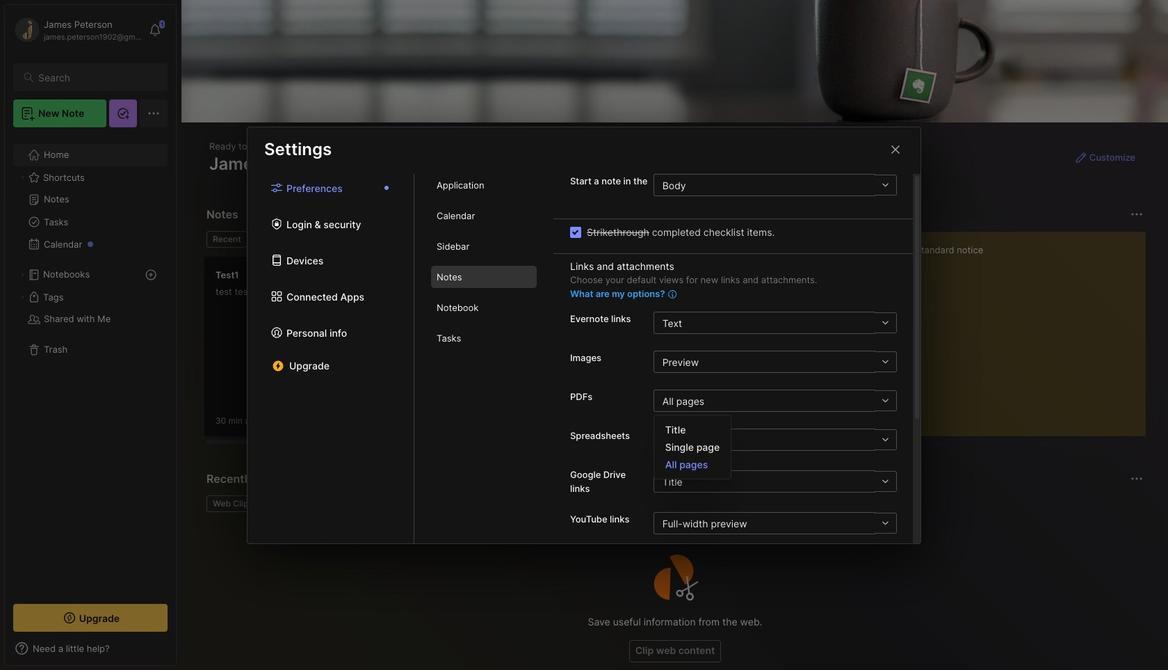 Task type: locate. For each thing, give the bounding box(es) containing it.
none search field inside 'main' element
[[38, 69, 155, 86]]

tree
[[5, 136, 176, 591]]

dropdown list menu
[[655, 421, 731, 473]]

tab
[[431, 174, 537, 196], [431, 205, 537, 227], [207, 231, 248, 248], [253, 231, 309, 248], [431, 235, 537, 257], [431, 266, 537, 288], [431, 296, 537, 319], [431, 327, 537, 349], [207, 495, 260, 512]]

None search field
[[38, 69, 155, 86]]

row group
[[204, 256, 1169, 445]]

close image
[[888, 141, 904, 158]]

Choose default view option for PDFs field
[[654, 390, 897, 412]]

tab list
[[248, 174, 415, 543], [415, 174, 554, 543], [207, 231, 822, 248]]

expand notebooks image
[[18, 271, 26, 279]]



Task type: vqa. For each thing, say whether or not it's contained in the screenshot.
Tyler Black
no



Task type: describe. For each thing, give the bounding box(es) containing it.
Start writing… text field
[[856, 232, 1146, 425]]

main element
[[0, 0, 181, 670]]

tree inside 'main' element
[[5, 136, 176, 591]]

Select1863 checkbox
[[571, 226, 582, 238]]

Search text field
[[38, 71, 155, 84]]

expand tags image
[[18, 293, 26, 301]]



